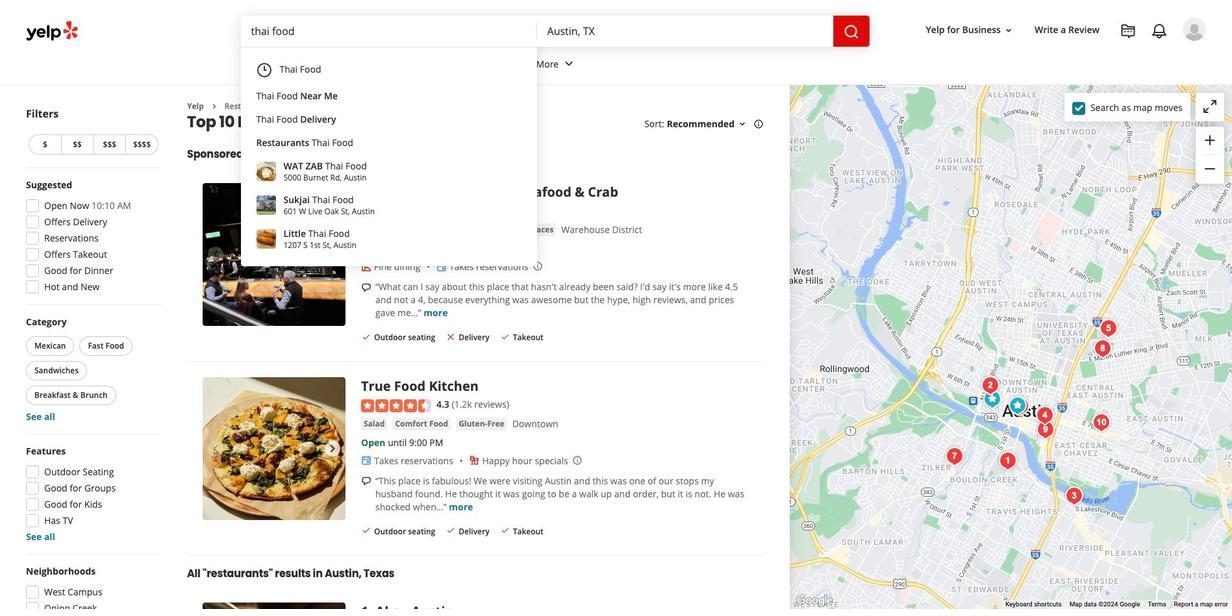 Task type: vqa. For each thing, say whether or not it's contained in the screenshot.
Auto inside the Top 10 Best Auto Services Near San Francisco, California
no



Task type: locate. For each thing, give the bounding box(es) containing it.
0 horizontal spatial 16 info v2 image
[[286, 149, 297, 159]]

user actions element
[[916, 16, 1225, 96]]

info icon image
[[533, 261, 543, 272], [533, 261, 543, 272], [572, 455, 583, 466], [572, 455, 583, 466]]

24 chevron down v2 image
[[303, 56, 318, 72], [562, 56, 577, 72]]

None search field
[[241, 16, 870, 47]]

slideshow element
[[203, 184, 346, 326], [203, 378, 346, 521]]

1 horizontal spatial 24 chevron down v2 image
[[562, 56, 577, 72]]

16 speech v2 image for 1st previous icon from the bottom of the page
[[361, 477, 372, 487]]

previous image
[[208, 247, 224, 263], [208, 441, 224, 457]]

16 speech v2 image
[[361, 282, 372, 293], [361, 477, 372, 487]]

16 checkmark v2 image for the right 16 checkmark v2 icon
[[500, 526, 511, 536]]

projects image
[[1121, 23, 1137, 39]]

16 info v2 image
[[754, 119, 764, 129], [286, 149, 297, 159]]

24 clock v2 image
[[256, 63, 272, 78]]

business categories element
[[239, 47, 1207, 84]]

1618 asian fusion image
[[1061, 483, 1087, 509]]

0 vertical spatial slideshow element
[[203, 184, 346, 326]]

16 takes reservations v2 image
[[437, 262, 447, 272], [361, 456, 372, 466]]

slideshow element for 1st previous icon from the top of the page's 16 speech v2 image
[[203, 184, 346, 326]]

0 horizontal spatial 24 chevron down v2 image
[[303, 56, 318, 72]]

4.3 star rating image
[[361, 399, 431, 412]]

1 vertical spatial 16 takes reservations v2 image
[[361, 456, 372, 466]]

2 slideshow element from the top
[[203, 378, 346, 521]]

1 vertical spatial slideshow element
[[203, 378, 346, 521]]

16 fine dining v2 image
[[361, 262, 372, 272]]

2 16 speech v2 image from the top
[[361, 477, 372, 487]]

0 vertical spatial 16 checkmark v2 image
[[361, 332, 372, 342]]

anthem image
[[1033, 417, 1059, 443]]

kendall p. image
[[1183, 18, 1207, 41]]

1 horizontal spatial 16 checkmark v2 image
[[446, 526, 456, 536]]

1 vertical spatial next image
[[325, 441, 341, 457]]

next image
[[325, 247, 341, 263], [325, 441, 341, 457]]

4.4 star rating image
[[361, 205, 431, 218]]

16 checkmark v2 image for 16 close v2 icon
[[500, 332, 511, 342]]

0 vertical spatial 16 takes reservations v2 image
[[437, 262, 447, 272]]

16 checkmark v2 image
[[361, 332, 372, 342], [446, 526, 456, 536]]

1 16 speech v2 image from the top
[[361, 282, 372, 293]]

  text field
[[241, 16, 537, 47]]

1 slideshow element from the top
[[203, 184, 346, 326]]

0 vertical spatial 16 speech v2 image
[[361, 282, 372, 293]]

2 next image from the top
[[325, 441, 341, 457]]

1 horizontal spatial 16 info v2 image
[[754, 119, 764, 129]]

1 vertical spatial previous image
[[208, 441, 224, 457]]

odd duck image
[[942, 443, 968, 469]]

next image for 16 fine dining v2 icon
[[325, 247, 341, 263]]

1 next image from the top
[[325, 247, 341, 263]]

2 previous image from the top
[[208, 441, 224, 457]]

1 vertical spatial 16 speech v2 image
[[361, 477, 372, 487]]

0 horizontal spatial 16 checkmark v2 image
[[361, 332, 372, 342]]

0 horizontal spatial 16 takes reservations v2 image
[[361, 456, 372, 466]]

zoom in image
[[1203, 132, 1218, 148]]

16 checkmark v2 image
[[500, 332, 511, 342], [361, 526, 372, 536], [500, 526, 511, 536]]

1 24 chevron down v2 image from the left
[[303, 56, 318, 72]]

truluck's ocean's finest seafood & crab image
[[1005, 393, 1031, 419]]

things to do, nail salons, plumbers text field
[[241, 16, 537, 47]]

1 vertical spatial 16 checkmark v2 image
[[446, 526, 456, 536]]

0 vertical spatial previous image
[[208, 247, 224, 263]]

None field
[[241, 16, 537, 47], [537, 16, 833, 47], [241, 16, 537, 47]]

0 vertical spatial next image
[[325, 247, 341, 263]]

group
[[1196, 127, 1225, 184], [22, 179, 161, 298], [23, 316, 161, 424], [22, 445, 161, 544], [22, 565, 161, 610]]



Task type: describe. For each thing, give the bounding box(es) containing it.
16 chevron down v2 image
[[1004, 25, 1014, 36]]

zoom out image
[[1203, 161, 1218, 177]]

2 24 chevron down v2 image from the left
[[562, 56, 577, 72]]

salty sow image
[[1096, 315, 1122, 341]]

address, neighborhood, city, state or zip text field
[[537, 16, 833, 47]]

la plancha image
[[1090, 336, 1116, 362]]

qi austin image
[[978, 373, 1004, 399]]

1 horizontal spatial 16 takes reservations v2 image
[[437, 262, 447, 272]]

expand map image
[[1203, 99, 1218, 114]]

16 close v2 image
[[446, 332, 456, 342]]

1 previous image from the top
[[208, 247, 224, 263]]

moonshine patio bar & grill image
[[1032, 403, 1058, 429]]

0 vertical spatial 16 info v2 image
[[754, 119, 764, 129]]

aba - austin image
[[995, 448, 1021, 474]]

suerte image
[[1089, 410, 1115, 436]]

google image
[[793, 593, 836, 610]]

1 vertical spatial 16 info v2 image
[[286, 149, 297, 159]]

notifications image
[[1152, 23, 1168, 39]]

16 speech v2 image for 1st previous icon from the top of the page
[[361, 282, 372, 293]]

true food kitchen image
[[980, 386, 1006, 412]]

16 happy hour specials v2 image
[[469, 456, 480, 466]]

search image
[[844, 24, 859, 40]]

16 chevron right v2 image
[[209, 101, 220, 112]]

map region
[[727, 0, 1233, 610]]

red ash image
[[1008, 393, 1034, 419]]

next image for 16 takes reservations v2 image to the bottom
[[325, 441, 341, 457]]

none field address, neighborhood, city, state or zip
[[537, 16, 833, 47]]

slideshow element for 1st previous icon from the bottom of the page's 16 speech v2 image
[[203, 378, 346, 521]]



